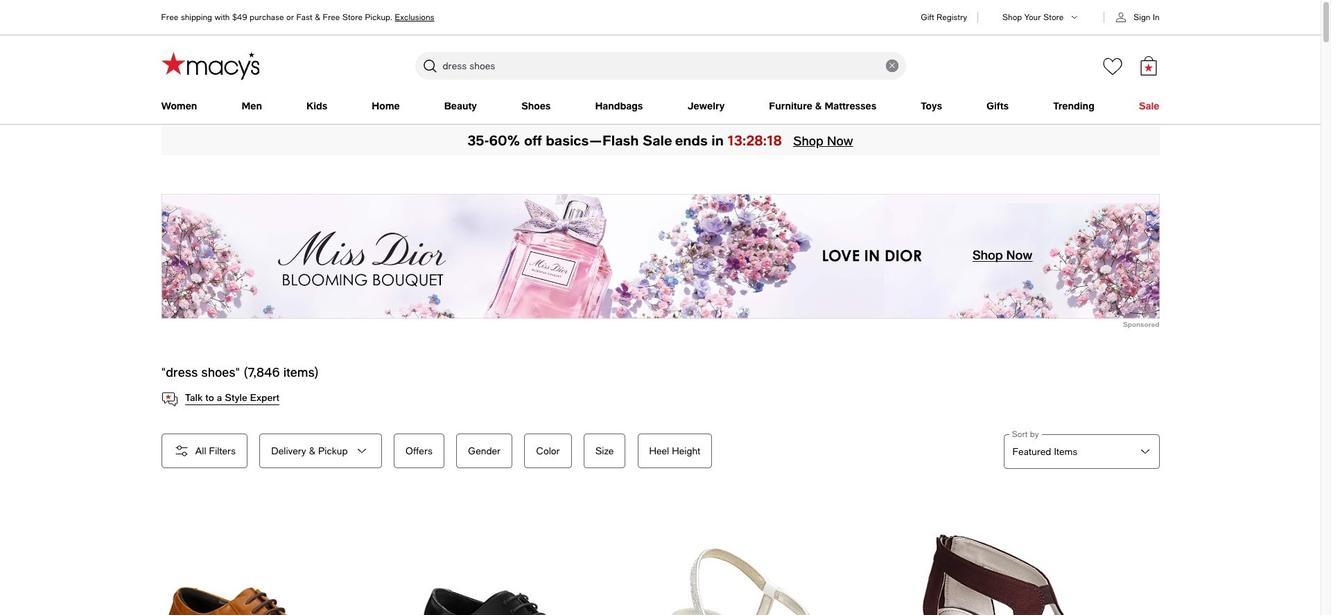 Task type: locate. For each thing, give the bounding box(es) containing it.
status
[[161, 365, 319, 380]]

shopping bag has 0 items image
[[1139, 56, 1158, 75]]



Task type: vqa. For each thing, say whether or not it's contained in the screenshot.
Tab List containing Product Details
no



Task type: describe. For each thing, give the bounding box(es) containing it.
Search text field
[[415, 52, 906, 80]]

advertisement element
[[161, 194, 1160, 319]]

search large image
[[421, 58, 438, 74]]

click to clear this textbox image
[[886, 60, 898, 72]]



